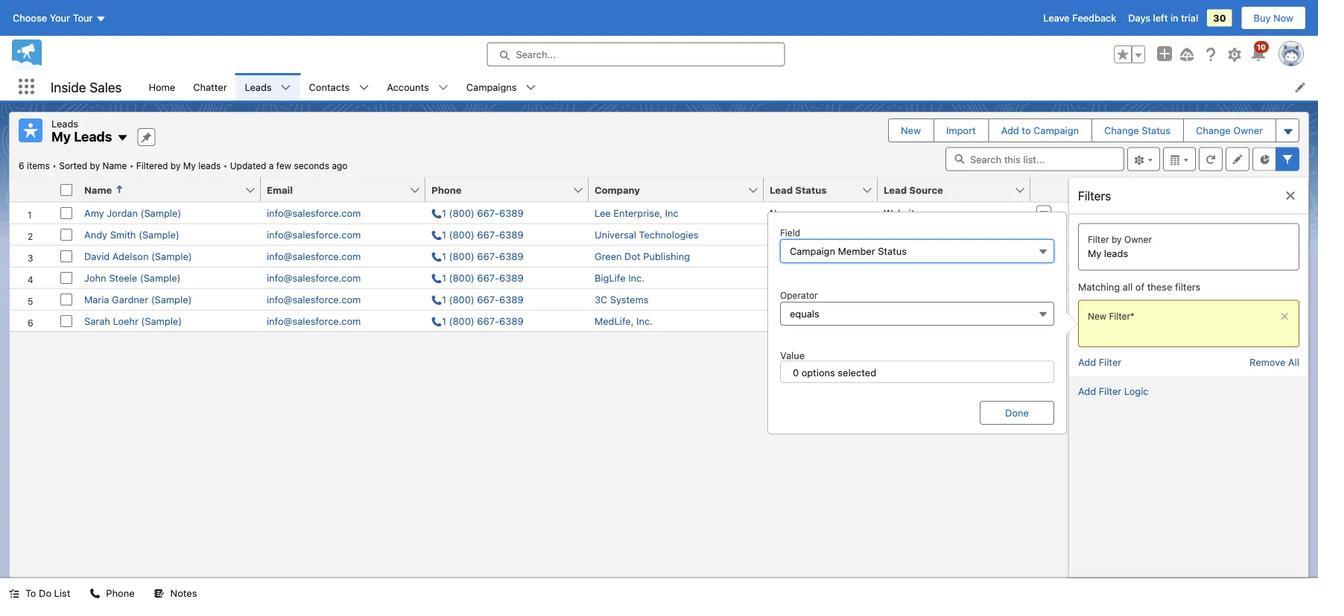 Task type: describe. For each thing, give the bounding box(es) containing it.
6389 for green dot publishing
[[499, 250, 524, 262]]

(800) for lee
[[449, 207, 475, 218]]

operator
[[780, 290, 818, 300]]

info@salesforce.com for david adelson (sample)
[[267, 250, 361, 262]]

medlife, inc.
[[595, 315, 653, 326]]

buy now button
[[1241, 6, 1306, 30]]

text default image inside the to do list button
[[9, 588, 19, 599]]

amy jordan (sample)
[[84, 207, 181, 218]]

add filter logic button
[[1078, 385, 1149, 396]]

0 horizontal spatial phone
[[106, 588, 135, 599]]

sarah
[[84, 315, 110, 326]]

30
[[1213, 12, 1226, 23]]

technologies
[[639, 229, 699, 240]]

employee referral
[[884, 315, 966, 326]]

andy smith (sample) link
[[84, 229, 179, 240]]

1 (800) 667-6389 link for lee
[[431, 207, 524, 218]]

remove all button
[[1250, 356, 1300, 367]]

options
[[802, 367, 835, 378]]

these
[[1147, 281, 1173, 292]]

filter for add filter
[[1099, 356, 1122, 367]]

do
[[39, 588, 51, 599]]

(sample) for sarah loehr (sample)
[[141, 315, 182, 326]]

filter inside filter by owner my leads
[[1088, 234, 1109, 245]]

matching all of these filters
[[1078, 281, 1201, 292]]

0 horizontal spatial campaign
[[790, 246, 835, 257]]

adelson
[[112, 250, 149, 262]]

2 1 (800) 667-6389 link from the top
[[431, 229, 524, 240]]

change owner button
[[1184, 119, 1275, 142]]

done
[[1005, 407, 1029, 418]]

0 vertical spatial leads
[[198, 161, 221, 171]]

accounts list item
[[378, 73, 457, 101]]

notes
[[170, 588, 197, 599]]

my leads
[[51, 129, 112, 145]]

(sample) for amy jordan (sample)
[[140, 207, 181, 218]]

to do list button
[[0, 578, 79, 608]]

import
[[946, 125, 976, 136]]

1 horizontal spatial by
[[171, 161, 181, 171]]

working
[[770, 250, 807, 262]]

campaigns
[[466, 81, 517, 92]]

green dot publishing
[[595, 250, 690, 262]]

lee enterprise, inc link
[[595, 207, 679, 218]]

1 for medlife, inc.
[[442, 315, 446, 326]]

1 other from the top
[[884, 250, 909, 262]]

2 6389 from the top
[[499, 229, 524, 240]]

3c systems link
[[595, 294, 649, 305]]

maria gardner (sample)
[[84, 294, 192, 305]]

company
[[595, 184, 640, 195]]

email button
[[261, 178, 409, 202]]

by inside filter by owner my leads
[[1112, 234, 1122, 245]]

(800) for green
[[449, 250, 475, 262]]

my leads status
[[19, 161, 230, 171]]

buy now
[[1254, 12, 1294, 23]]

action element
[[1031, 178, 1069, 202]]

my leads|leads|list view element
[[9, 112, 1309, 578]]

1 for biglife inc.
[[442, 272, 446, 283]]

6
[[19, 161, 24, 171]]

new filter *
[[1088, 311, 1135, 322]]

6 items • sorted by name • filtered by my leads • updated a few seconds ago
[[19, 161, 348, 171]]

1 (800) 667-6389 link for biglife
[[431, 272, 524, 283]]

new for other
[[770, 294, 790, 305]]

in
[[1171, 12, 1179, 23]]

lee enterprise, inc
[[595, 207, 679, 218]]

cell up operator at top
[[764, 266, 878, 288]]

cell up referral
[[878, 266, 1031, 288]]

feedback
[[1072, 12, 1117, 23]]

1 (800) 667-6389 link for green
[[431, 250, 524, 262]]

leads link
[[236, 73, 281, 101]]

lead for lead source
[[884, 184, 907, 195]]

few
[[276, 161, 291, 171]]

inc. for biglife inc.
[[628, 272, 645, 283]]

chatter
[[193, 81, 227, 92]]

status for lead status
[[795, 184, 827, 195]]

referral
[[930, 315, 966, 326]]

accounts link
[[378, 73, 438, 101]]

your
[[50, 12, 70, 23]]

info@salesforce.com link for david adelson (sample)
[[267, 250, 361, 262]]

chatter link
[[184, 73, 236, 101]]

info@salesforce.com link for amy jordan (sample)
[[267, 207, 361, 218]]

1 for 3c systems
[[442, 294, 446, 305]]

jordan
[[107, 207, 138, 218]]

name inside button
[[84, 184, 112, 195]]

1 (800) 667-6389 for biglife
[[442, 272, 524, 283]]

done button
[[980, 401, 1055, 425]]

sorted
[[59, 161, 87, 171]]

info@salesforce.com link for john steele (sample)
[[267, 272, 361, 283]]

0 options selected button
[[780, 361, 1055, 383]]

choose your tour
[[13, 12, 93, 23]]

1 for lee enterprise, inc
[[442, 207, 446, 218]]

(sample) for maria gardner (sample)
[[151, 294, 192, 305]]

source
[[909, 184, 943, 195]]

updated
[[230, 161, 266, 171]]

6389 for biglife inc.
[[499, 272, 524, 283]]

enterprise,
[[614, 207, 663, 218]]

field
[[780, 227, 800, 238]]

text default image inside notes button
[[154, 588, 164, 599]]

biglife inc. link
[[595, 272, 645, 283]]

667- for biglife inc.
[[477, 272, 499, 283]]

equals
[[790, 308, 820, 319]]

filters
[[1175, 281, 1201, 292]]

notes button
[[145, 578, 206, 608]]

2 • from the left
[[129, 161, 134, 171]]

campaigns list item
[[457, 73, 545, 101]]

3c
[[595, 294, 608, 305]]

amy jordan (sample) link
[[84, 207, 181, 218]]

cell down sorted on the top left of the page
[[54, 178, 78, 202]]

text default image for campaigns
[[526, 82, 536, 93]]

1 (800) 667-6389 for 3c
[[442, 294, 524, 305]]

items
[[27, 161, 50, 171]]

leads right leads image
[[51, 118, 78, 129]]

import button
[[934, 119, 988, 142]]

add for add filter logic
[[1078, 385, 1096, 396]]

1 for green dot publishing
[[442, 250, 446, 262]]

2 1 (800) 667-6389 from the top
[[442, 229, 524, 240]]

company button
[[589, 178, 747, 202]]

status for change status
[[1142, 125, 1171, 136]]

now
[[1274, 12, 1294, 23]]

(sample) for john steele (sample)
[[140, 272, 181, 283]]

name button
[[78, 178, 244, 202]]

3c systems
[[595, 294, 649, 305]]

action image
[[1031, 178, 1069, 202]]

value
[[780, 350, 805, 361]]

owner inside button
[[1234, 125, 1263, 136]]

choose your tour button
[[12, 6, 107, 30]]

6389 for lee enterprise, inc
[[499, 207, 524, 218]]

publishing
[[643, 250, 690, 262]]

leave feedback
[[1044, 12, 1117, 23]]

2 other from the top
[[884, 294, 909, 305]]

biglife
[[595, 272, 626, 283]]

new for advertisement
[[770, 229, 790, 240]]

all
[[1123, 281, 1133, 292]]

universal technologies link
[[595, 229, 699, 240]]

filter for new filter *
[[1109, 311, 1131, 322]]

add filter logic
[[1078, 385, 1149, 396]]

to
[[25, 588, 36, 599]]

new for website
[[770, 207, 790, 218]]

tour
[[73, 12, 93, 23]]

add filter
[[1078, 356, 1122, 367]]

(800) for medlife,
[[449, 315, 475, 326]]

selected
[[838, 367, 877, 378]]

lead for lead status
[[770, 184, 793, 195]]

member
[[838, 246, 875, 257]]

filters
[[1078, 189, 1111, 203]]



Task type: vqa. For each thing, say whether or not it's contained in the screenshot.
1st the 100%
no



Task type: locate. For each thing, give the bounding box(es) containing it.
2 horizontal spatial my
[[1088, 248, 1102, 259]]

1 vertical spatial phone button
[[81, 578, 144, 608]]

status up field
[[795, 184, 827, 195]]

add left to in the top of the page
[[1001, 125, 1019, 136]]

sarah loehr (sample)
[[84, 315, 182, 326]]

0 vertical spatial phone button
[[426, 178, 572, 202]]

inc
[[665, 207, 679, 218]]

john
[[84, 272, 106, 283]]

Search My Leads list view. search field
[[946, 147, 1125, 171]]

info@salesforce.com link for maria gardner (sample)
[[267, 294, 361, 305]]

phone element
[[426, 178, 598, 202]]

andy smith (sample)
[[84, 229, 179, 240]]

1 horizontal spatial text default image
[[281, 82, 291, 93]]

1 info@salesforce.com from the top
[[267, 207, 361, 218]]

6 info@salesforce.com link from the top
[[267, 315, 361, 326]]

1 horizontal spatial campaign
[[1034, 125, 1079, 136]]

other up employee
[[884, 294, 909, 305]]

david adelson (sample)
[[84, 250, 192, 262]]

by right filtered
[[171, 161, 181, 171]]

0 vertical spatial phone
[[431, 184, 462, 195]]

filtered
[[136, 161, 168, 171]]

website
[[884, 207, 920, 218]]

info@salesforce.com for john steele (sample)
[[267, 272, 361, 283]]

lead inside button
[[770, 184, 793, 195]]

(sample) right gardner
[[151, 294, 192, 305]]

systems
[[610, 294, 649, 305]]

lead source button
[[878, 178, 1014, 202]]

3 1 from the top
[[442, 250, 446, 262]]

filter for add filter logic
[[1099, 385, 1122, 396]]

name up amy
[[84, 184, 112, 195]]

new down matching
[[1088, 311, 1107, 322]]

2 horizontal spatial •
[[223, 161, 228, 171]]

status left 'change owner'
[[1142, 125, 1171, 136]]

(sample) down maria gardner (sample) link
[[141, 315, 182, 326]]

*
[[1131, 311, 1135, 322]]

1 vertical spatial my
[[183, 161, 196, 171]]

change inside button
[[1105, 125, 1139, 136]]

leads left updated in the top left of the page
[[198, 161, 221, 171]]

text default image inside campaigns "list item"
[[526, 82, 536, 93]]

contacts
[[309, 81, 350, 92]]

0 vertical spatial status
[[1142, 125, 1171, 136]]

0 horizontal spatial owner
[[1125, 234, 1152, 245]]

inc. down systems
[[636, 315, 653, 326]]

change for change owner
[[1196, 125, 1231, 136]]

1 (800) 667-6389 link for 3c
[[431, 294, 524, 305]]

campaign inside my leads|leads|list view element
[[1034, 125, 1079, 136]]

add to campaign button
[[989, 119, 1091, 142]]

leads right 'chatter'
[[245, 81, 272, 92]]

status inside campaign member status button
[[878, 246, 907, 257]]

1 1 (800) 667-6389 link from the top
[[431, 207, 524, 218]]

1 667- from the top
[[477, 207, 499, 218]]

nurturing
[[770, 315, 813, 326]]

contacts link
[[300, 73, 359, 101]]

None search field
[[946, 147, 1125, 171]]

info@salesforce.com link for andy smith (sample)
[[267, 229, 361, 240]]

leads inside filter by owner my leads
[[1104, 248, 1128, 259]]

0 vertical spatial campaign
[[1034, 125, 1079, 136]]

cell
[[54, 178, 78, 202], [764, 266, 878, 288], [878, 266, 1031, 288]]

new up working
[[770, 229, 790, 240]]

6 1 (800) 667-6389 from the top
[[442, 315, 524, 326]]

campaign member status
[[790, 246, 907, 257]]

lead inside button
[[884, 184, 907, 195]]

667- for lee enterprise, inc
[[477, 207, 499, 218]]

name
[[103, 161, 127, 171], [84, 184, 112, 195]]

inc.
[[628, 272, 645, 283], [636, 315, 653, 326]]

info@salesforce.com for maria gardner (sample)
[[267, 294, 361, 305]]

2 vertical spatial my
[[1088, 248, 1102, 259]]

text default image left notes
[[154, 588, 164, 599]]

lead up website
[[884, 184, 907, 195]]

1 horizontal spatial status
[[878, 246, 907, 257]]

universal technologies
[[595, 229, 699, 240]]

email element
[[261, 178, 434, 202]]

0 horizontal spatial status
[[795, 184, 827, 195]]

text default image inside the contacts list item
[[359, 82, 369, 93]]

green
[[595, 250, 622, 262]]

2 change from the left
[[1196, 125, 1231, 136]]

choose
[[13, 12, 47, 23]]

phone
[[431, 184, 462, 195], [106, 588, 135, 599]]

contacts list item
[[300, 73, 378, 101]]

text default image
[[281, 82, 291, 93], [526, 82, 536, 93], [154, 588, 164, 599]]

item number element
[[10, 178, 54, 202]]

2 info@salesforce.com link from the top
[[267, 229, 361, 240]]

name element
[[78, 178, 270, 202]]

add down add filter button
[[1078, 385, 1096, 396]]

3 667- from the top
[[477, 250, 499, 262]]

info@salesforce.com for amy jordan (sample)
[[267, 207, 361, 218]]

group
[[1114, 45, 1145, 63]]

new inside button
[[901, 125, 921, 136]]

change status button
[[1093, 119, 1183, 142]]

4 1 from the top
[[442, 272, 446, 283]]

inc. down dot
[[628, 272, 645, 283]]

logic
[[1124, 385, 1149, 396]]

text default image for leads
[[281, 82, 291, 93]]

2 info@salesforce.com from the top
[[267, 229, 361, 240]]

1 vertical spatial owner
[[1125, 234, 1152, 245]]

6 (800) from the top
[[449, 315, 475, 326]]

1 horizontal spatial owner
[[1234, 125, 1263, 136]]

change owner
[[1196, 125, 1263, 136]]

ago
[[332, 161, 348, 171]]

3 6389 from the top
[[499, 250, 524, 262]]

6 1 (800) 667-6389 link from the top
[[431, 315, 524, 326]]

6 info@salesforce.com from the top
[[267, 315, 361, 326]]

2 horizontal spatial status
[[1142, 125, 1171, 136]]

(800) for 3c
[[449, 294, 475, 305]]

1 vertical spatial phone
[[106, 588, 135, 599]]

advertisement
[[884, 229, 949, 240]]

0 horizontal spatial change
[[1105, 125, 1139, 136]]

2 vertical spatial status
[[878, 246, 907, 257]]

1 (800) 667-6389 for green
[[442, 250, 524, 262]]

leads list item
[[236, 73, 300, 101]]

text default image inside 'phone' button
[[90, 588, 100, 599]]

other down advertisement
[[884, 250, 909, 262]]

days
[[1128, 12, 1151, 23]]

value 0 options selected
[[780, 350, 877, 378]]

1 horizontal spatial phone
[[431, 184, 462, 195]]

my inside filter by owner my leads
[[1088, 248, 1102, 259]]

1 horizontal spatial phone button
[[426, 178, 572, 202]]

item number image
[[10, 178, 54, 202]]

employee
[[884, 315, 928, 326]]

0 horizontal spatial my
[[51, 129, 71, 145]]

owner
[[1234, 125, 1263, 136], [1125, 234, 1152, 245]]

home
[[149, 81, 175, 92]]

• right the items at the left top
[[52, 161, 57, 171]]

add inside button
[[1001, 125, 1019, 136]]

text default image down "search..."
[[526, 82, 536, 93]]

667-
[[477, 207, 499, 218], [477, 229, 499, 240], [477, 250, 499, 262], [477, 272, 499, 283], [477, 294, 499, 305], [477, 315, 499, 326]]

new up nurturing
[[770, 294, 790, 305]]

10
[[1257, 42, 1266, 51]]

5 1 (800) 667-6389 from the top
[[442, 294, 524, 305]]

green dot publishing link
[[595, 250, 690, 262]]

info@salesforce.com link for sarah loehr (sample)
[[267, 315, 361, 326]]

my right leads image
[[51, 129, 71, 145]]

info@salesforce.com for andy smith (sample)
[[267, 229, 361, 240]]

andy
[[84, 229, 107, 240]]

by up matching
[[1112, 234, 1122, 245]]

5 info@salesforce.com from the top
[[267, 294, 361, 305]]

4 1 (800) 667-6389 link from the top
[[431, 272, 524, 283]]

1 (800) 667-6389 for medlife,
[[442, 315, 524, 326]]

none search field inside my leads|leads|list view element
[[946, 147, 1125, 171]]

campaign
[[1034, 125, 1079, 136], [790, 246, 835, 257]]

1 vertical spatial campaign
[[790, 246, 835, 257]]

1 info@salesforce.com link from the top
[[267, 207, 361, 218]]

0 horizontal spatial phone button
[[81, 578, 144, 608]]

0 vertical spatial other
[[884, 250, 909, 262]]

6389 for 3c systems
[[499, 294, 524, 305]]

dialog
[[768, 212, 1078, 434]]

1 change from the left
[[1105, 125, 1139, 136]]

list containing home
[[140, 73, 1318, 101]]

phone inside my leads grid
[[431, 184, 462, 195]]

1 horizontal spatial •
[[129, 161, 134, 171]]

3 1 (800) 667-6389 from the top
[[442, 250, 524, 262]]

inc. for medlife, inc.
[[636, 315, 653, 326]]

biglife inc.
[[595, 272, 645, 283]]

home link
[[140, 73, 184, 101]]

(sample) down david adelson (sample) at left top
[[140, 272, 181, 283]]

filter by owner my leads
[[1088, 234, 1152, 259]]

1 (800) from the top
[[449, 207, 475, 218]]

1 vertical spatial status
[[795, 184, 827, 195]]

1 vertical spatial name
[[84, 184, 112, 195]]

by right sorted on the top left of the page
[[90, 161, 100, 171]]

0 vertical spatial inc.
[[628, 272, 645, 283]]

5 667- from the top
[[477, 294, 499, 305]]

1 (800) 667-6389 link for medlife,
[[431, 315, 524, 326]]

(sample) down name button
[[140, 207, 181, 218]]

1 (800) 667-6389 for lee
[[442, 207, 524, 218]]

campaigns link
[[457, 73, 526, 101]]

2 horizontal spatial by
[[1112, 234, 1122, 245]]

company element
[[589, 178, 773, 202]]

(sample) for andy smith (sample)
[[139, 229, 179, 240]]

1 vertical spatial leads
[[1104, 248, 1128, 259]]

search...
[[516, 49, 556, 60]]

campaign down field
[[790, 246, 835, 257]]

0 vertical spatial add
[[1001, 125, 1019, 136]]

status inside change status button
[[1142, 125, 1171, 136]]

(sample) for david adelson (sample)
[[151, 250, 192, 262]]

5 6389 from the top
[[499, 294, 524, 305]]

5 1 (800) 667-6389 link from the top
[[431, 294, 524, 305]]

3 • from the left
[[223, 161, 228, 171]]

2 horizontal spatial text default image
[[526, 82, 536, 93]]

lead up field
[[770, 184, 793, 195]]

0 vertical spatial owner
[[1234, 125, 1263, 136]]

(sample) up david adelson (sample) at left top
[[139, 229, 179, 240]]

1 horizontal spatial change
[[1196, 125, 1231, 136]]

4 info@salesforce.com from the top
[[267, 272, 361, 283]]

5 (800) from the top
[[449, 294, 475, 305]]

my up matching
[[1088, 248, 1102, 259]]

to do list
[[25, 588, 70, 599]]

dot
[[625, 250, 641, 262]]

owner inside filter by owner my leads
[[1125, 234, 1152, 245]]

info@salesforce.com for sarah loehr (sample)
[[267, 315, 361, 326]]

my leads grid
[[10, 178, 1069, 332]]

new button
[[889, 119, 933, 142]]

filter down all
[[1109, 311, 1131, 322]]

0 horizontal spatial lead
[[770, 184, 793, 195]]

leads up all
[[1104, 248, 1128, 259]]

4 6389 from the top
[[499, 272, 524, 283]]

days left in trial
[[1128, 12, 1198, 23]]

search... button
[[487, 42, 785, 66]]

filter down filters
[[1088, 234, 1109, 245]]

campaign right to in the top of the page
[[1034, 125, 1079, 136]]

my up name element
[[183, 161, 196, 171]]

0 horizontal spatial text default image
[[154, 588, 164, 599]]

6389 for medlife, inc.
[[499, 315, 524, 326]]

4 info@salesforce.com link from the top
[[267, 272, 361, 283]]

dialog containing campaign member status
[[768, 212, 1078, 434]]

6 6389 from the top
[[499, 315, 524, 326]]

5 1 from the top
[[442, 294, 446, 305]]

change inside button
[[1196, 125, 1231, 136]]

filter left logic at the bottom of the page
[[1099, 385, 1122, 396]]

1 horizontal spatial my
[[183, 161, 196, 171]]

• left filtered
[[129, 161, 134, 171]]

0 vertical spatial name
[[103, 161, 127, 171]]

4 667- from the top
[[477, 272, 499, 283]]

add
[[1001, 125, 1019, 136], [1078, 356, 1096, 367], [1078, 385, 1096, 396]]

sales
[[90, 79, 122, 95]]

change for change status
[[1105, 125, 1139, 136]]

6 1 from the top
[[442, 315, 446, 326]]

2 1 from the top
[[442, 229, 446, 240]]

1 1 from the top
[[442, 207, 446, 218]]

4 1 (800) 667-6389 from the top
[[442, 272, 524, 283]]

1 vertical spatial add
[[1078, 356, 1096, 367]]

universal
[[595, 229, 636, 240]]

of
[[1136, 281, 1145, 292]]

text default image inside accounts list item
[[438, 82, 449, 93]]

1 6389 from the top
[[499, 207, 524, 218]]

leads up sorted on the top left of the page
[[74, 129, 112, 145]]

medlife,
[[595, 315, 634, 326]]

0 horizontal spatial by
[[90, 161, 100, 171]]

5 info@salesforce.com link from the top
[[267, 294, 361, 305]]

text default image left contacts
[[281, 82, 291, 93]]

add for add to campaign
[[1001, 125, 1019, 136]]

0
[[793, 367, 799, 378]]

change status
[[1105, 125, 1171, 136]]

(sample) right adelson at the top left of page
[[151, 250, 192, 262]]

• left updated in the top left of the page
[[223, 161, 228, 171]]

2 lead from the left
[[884, 184, 907, 195]]

lead source element
[[878, 178, 1040, 202]]

1 horizontal spatial lead
[[884, 184, 907, 195]]

2 667- from the top
[[477, 229, 499, 240]]

filter up add filter logic button
[[1099, 356, 1122, 367]]

0 horizontal spatial leads
[[198, 161, 221, 171]]

text default image inside leads list item
[[281, 82, 291, 93]]

seconds
[[294, 161, 329, 171]]

text default image
[[359, 82, 369, 93], [438, 82, 449, 93], [117, 132, 129, 144], [1285, 190, 1297, 202], [9, 588, 19, 599], [90, 588, 100, 599]]

2 vertical spatial add
[[1078, 385, 1096, 396]]

1 • from the left
[[52, 161, 57, 171]]

(sample)
[[140, 207, 181, 218], [139, 229, 179, 240], [151, 250, 192, 262], [140, 272, 181, 283], [151, 294, 192, 305], [141, 315, 182, 326]]

new left import button
[[901, 125, 921, 136]]

remove all
[[1250, 356, 1300, 367]]

1 lead from the left
[[770, 184, 793, 195]]

1 vertical spatial inc.
[[636, 315, 653, 326]]

info@salesforce.com
[[267, 207, 361, 218], [267, 229, 361, 240], [267, 250, 361, 262], [267, 272, 361, 283], [267, 294, 361, 305], [267, 315, 361, 326]]

0 vertical spatial my
[[51, 129, 71, 145]]

add to campaign
[[1001, 125, 1079, 136]]

1 horizontal spatial leads
[[1104, 248, 1128, 259]]

add for add filter
[[1078, 356, 1096, 367]]

buy
[[1254, 12, 1271, 23]]

lead status button
[[764, 178, 862, 202]]

0 horizontal spatial •
[[52, 161, 57, 171]]

new up field
[[770, 207, 790, 218]]

667- for medlife, inc.
[[477, 315, 499, 326]]

all
[[1288, 356, 1300, 367]]

667- for 3c systems
[[477, 294, 499, 305]]

my
[[51, 129, 71, 145], [183, 161, 196, 171], [1088, 248, 1102, 259]]

steele
[[109, 272, 137, 283]]

Field button
[[780, 239, 1055, 263]]

inside sales
[[51, 79, 122, 95]]

(800) for biglife
[[449, 272, 475, 283]]

3 (800) from the top
[[449, 250, 475, 262]]

lead status element
[[764, 178, 887, 202]]

status down advertisement
[[878, 246, 907, 257]]

Operator button
[[780, 302, 1055, 326]]

add up add filter logic on the bottom of the page
[[1078, 356, 1096, 367]]

name left filtered
[[103, 161, 127, 171]]

leads inside list item
[[245, 81, 272, 92]]

by
[[90, 161, 100, 171], [171, 161, 181, 171], [1112, 234, 1122, 245]]

3 1 (800) 667-6389 link from the top
[[431, 250, 524, 262]]

1 vertical spatial other
[[884, 294, 909, 305]]

3 info@salesforce.com from the top
[[267, 250, 361, 262]]

4 (800) from the top
[[449, 272, 475, 283]]

2 (800) from the top
[[449, 229, 475, 240]]

list
[[140, 73, 1318, 101]]

loehr
[[113, 315, 138, 326]]

1 1 (800) 667-6389 from the top
[[442, 207, 524, 218]]

3 info@salesforce.com link from the top
[[267, 250, 361, 262]]

667- for green dot publishing
[[477, 250, 499, 262]]

status inside lead status button
[[795, 184, 827, 195]]

leads image
[[19, 118, 42, 142]]

list
[[54, 588, 70, 599]]

6 667- from the top
[[477, 315, 499, 326]]

phone button inside phone element
[[426, 178, 572, 202]]

10 button
[[1250, 41, 1269, 63]]



